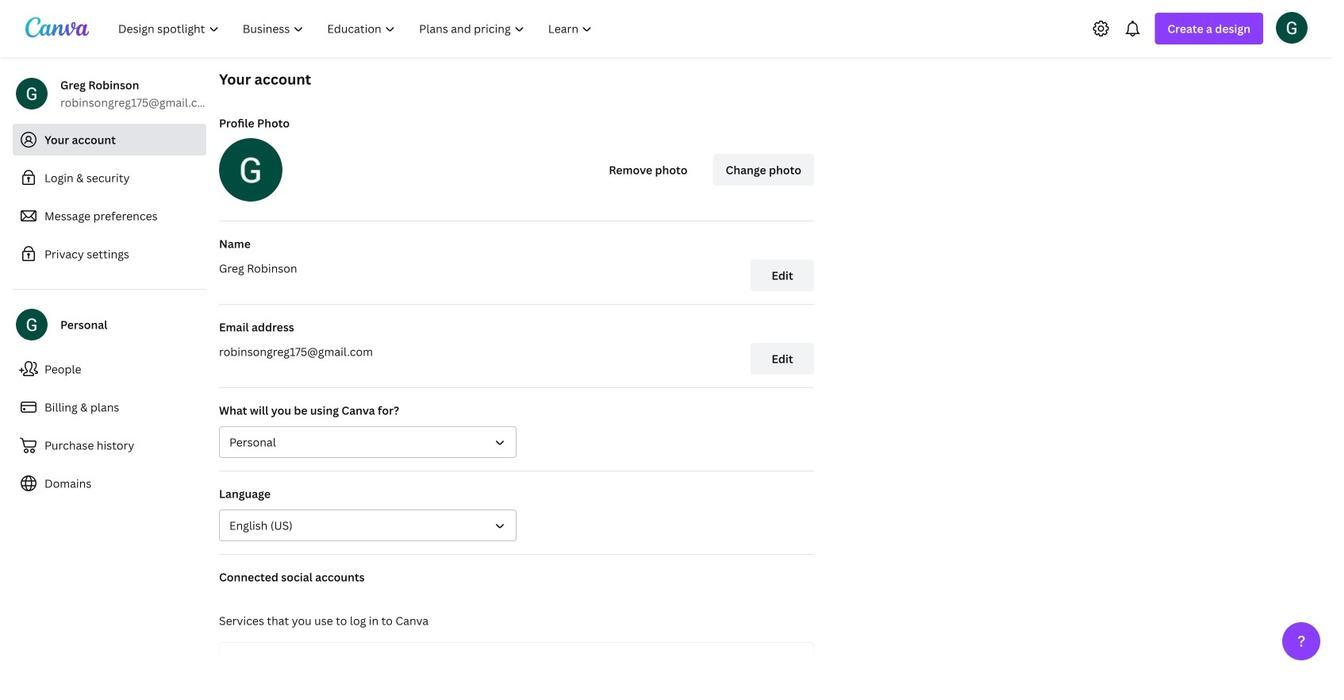 Task type: vqa. For each thing, say whether or not it's contained in the screenshot.
high
no



Task type: locate. For each thing, give the bounding box(es) containing it.
Language: English (US) button
[[219, 510, 517, 541]]

None button
[[219, 426, 517, 458]]

greg robinson image
[[1276, 12, 1308, 43]]

top level navigation element
[[108, 13, 606, 44]]



